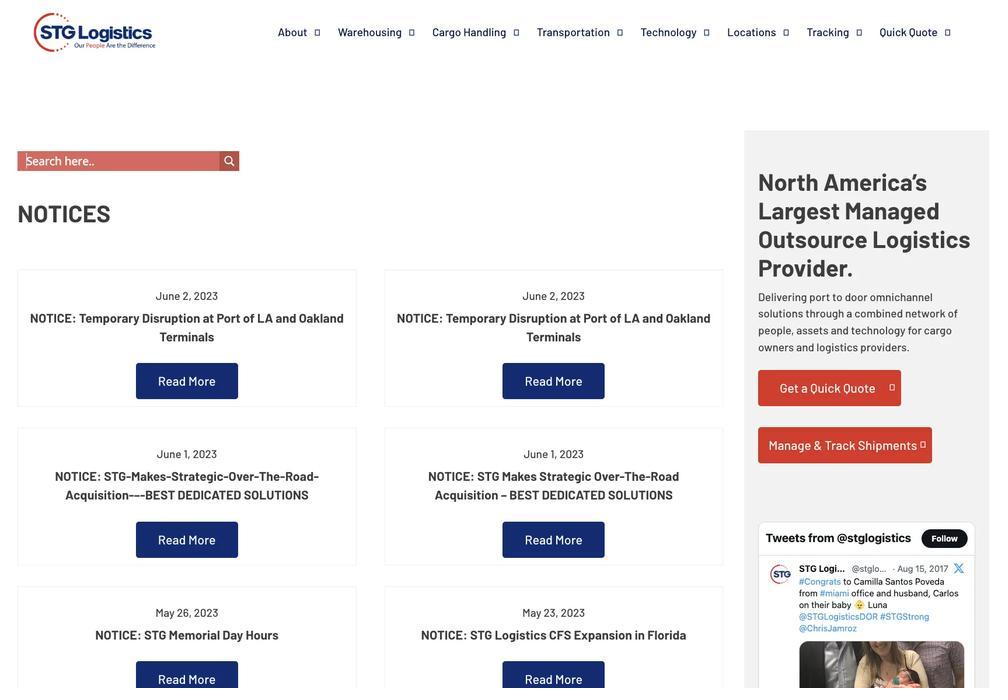 Task type: vqa. For each thing, say whether or not it's contained in the screenshot.
Strategic
yes



Task type: describe. For each thing, give the bounding box(es) containing it.
2 disruption from the left
[[509, 310, 567, 325]]

manage & track shipments
[[769, 437, 917, 452]]

26,
[[177, 606, 192, 619]]

transportation link
[[537, 25, 641, 39]]

assets
[[796, 323, 829, 337]]

1 horizontal spatial quick
[[880, 25, 907, 38]]

best for makes
[[509, 487, 539, 502]]

about
[[278, 25, 307, 38]]

1 notice: temporary from the left
[[30, 310, 140, 325]]

quote inside quick quote link
[[909, 25, 938, 38]]

north america's largest managed outsource logistics provider.
[[758, 167, 970, 281]]

expansion
[[574, 627, 632, 642]]

notice: stg for notice: stg memorial day hours
[[95, 627, 166, 642]]

quick quote
[[880, 25, 938, 38]]

stg-
[[104, 468, 131, 483]]

america's
[[823, 167, 927, 195]]

locations link
[[727, 25, 807, 39]]

largest
[[758, 195, 840, 224]]

get a quick quote
[[780, 380, 875, 395]]

provider.
[[758, 253, 853, 281]]

1 notice: temporary disruption at port of la and oakland terminals from the left
[[30, 310, 344, 344]]

dedicated for strategic
[[542, 487, 605, 502]]

1 horizontal spatial of
[[610, 310, 622, 325]]

road-
[[285, 468, 319, 483]]

–-
[[134, 487, 145, 502]]

manage & track shipments link
[[758, 427, 932, 463]]

notice: stg makes strategic over-the-road acquisition – best dedicated solutions
[[428, 468, 679, 502]]

&
[[814, 437, 822, 452]]

june 1, 2023 for strategic
[[524, 447, 584, 461]]

acquisition
[[435, 487, 498, 502]]

notice: for acquisition-
[[55, 468, 101, 483]]

2 notice: temporary disruption at port of la and oakland terminals from the left
[[397, 310, 711, 344]]

north
[[758, 167, 819, 195]]

florida
[[647, 627, 686, 642]]

road
[[651, 468, 679, 483]]

people,
[[758, 323, 794, 337]]

memorial
[[169, 627, 220, 642]]

combined
[[854, 307, 903, 320]]

strategic
[[539, 468, 591, 483]]

get a quick quote link
[[758, 370, 901, 406]]

day
[[223, 627, 243, 642]]

1 la from the left
[[257, 310, 273, 325]]

1, for strategic
[[550, 447, 557, 461]]

handling
[[463, 25, 506, 38]]

technology for
[[851, 323, 922, 337]]

2 2, from the left
[[549, 289, 558, 302]]

23,
[[544, 606, 559, 619]]

over- for strategic
[[594, 468, 624, 483]]

cargo handling
[[432, 25, 506, 38]]

1 disruption from the left
[[142, 310, 200, 325]]

may for logistics
[[522, 606, 541, 619]]

hours
[[246, 627, 279, 642]]

owners
[[758, 340, 794, 354]]

cfs
[[549, 627, 571, 642]]

stg
[[477, 468, 499, 483]]

0 horizontal spatial logistics
[[495, 627, 547, 642]]

notice: stg-makes-strategic-over-the-road- acquisition-–-best dedicated solutions
[[55, 468, 319, 502]]

solutions through
[[758, 307, 844, 320]]

managed
[[845, 195, 940, 224]]

tracking link
[[807, 25, 880, 39]]

a inside delivering port to door omnichannel solutions through a combined network of people, assets and technology for cargo owners and logistics providers.
[[846, 307, 852, 320]]



Task type: locate. For each thing, give the bounding box(es) containing it.
port
[[809, 290, 830, 303]]

1 june 2, 2023 from the left
[[156, 289, 218, 302]]

strategic-
[[171, 468, 229, 483]]

2 solutions from the left
[[608, 487, 673, 502]]

dedicated for strategic-
[[178, 487, 241, 502]]

transportation
[[537, 25, 610, 38]]

2 horizontal spatial of
[[948, 307, 958, 320]]

solutions down road
[[608, 487, 673, 502]]

the-
[[259, 468, 285, 483], [624, 468, 651, 483]]

1 vertical spatial quick
[[810, 380, 841, 395]]

1 horizontal spatial best
[[509, 487, 539, 502]]

delivering port to door omnichannel solutions through a combined network of people, assets and technology for cargo owners and logistics providers.
[[758, 290, 958, 354]]

0 horizontal spatial port
[[217, 310, 240, 325]]

tracking
[[807, 25, 849, 38]]

1 2, from the left
[[182, 289, 192, 302]]

Search input search field
[[26, 151, 217, 171]]

technology
[[641, 25, 697, 38]]

0 vertical spatial quote
[[909, 25, 938, 38]]

solutions inside notice: stg makes strategic over-the-road acquisition – best dedicated solutions
[[608, 487, 673, 502]]

1 horizontal spatial june 2, 2023
[[523, 289, 585, 302]]

may 23, 2023
[[522, 606, 585, 619]]

cargo handling link
[[432, 25, 537, 39]]

to
[[832, 290, 843, 303]]

1 horizontal spatial logistics
[[872, 224, 970, 253]]

0 horizontal spatial terminals
[[160, 329, 214, 344]]

delivering
[[758, 290, 807, 303]]

notices
[[18, 198, 111, 227]]

dedicated inside notice: stg makes strategic over-the-road acquisition – best dedicated solutions
[[542, 487, 605, 502]]

2 june 1, 2023 from the left
[[524, 447, 584, 461]]

notice: up acquisition-
[[55, 468, 101, 483]]

0 horizontal spatial notice:
[[55, 468, 101, 483]]

0 vertical spatial logistics
[[872, 224, 970, 253]]

over- for strategic-
[[229, 468, 259, 483]]

2 may from the left
[[522, 606, 541, 619]]

1 horizontal spatial over-
[[594, 468, 624, 483]]

providers.
[[860, 340, 910, 354]]

track
[[825, 437, 855, 452]]

0 horizontal spatial 2,
[[182, 289, 192, 302]]

1 horizontal spatial notice:
[[428, 468, 475, 483]]

may left "26,"
[[156, 606, 175, 619]]

notice: for acquisition
[[428, 468, 475, 483]]

omnichannel
[[870, 290, 933, 303]]

in
[[635, 627, 645, 642]]

notice: up acquisition
[[428, 468, 475, 483]]

1 horizontal spatial the-
[[624, 468, 651, 483]]

1 horizontal spatial at
[[570, 310, 581, 325]]

2 notice: temporary from the left
[[397, 310, 506, 325]]

2 notice: stg from the left
[[421, 627, 492, 642]]

la
[[257, 310, 273, 325], [624, 310, 640, 325]]

june 2, 2023
[[156, 289, 218, 302], [523, 289, 585, 302]]

0 horizontal spatial disruption
[[142, 310, 200, 325]]

notice: stg logistics cfs expansion in florida
[[421, 627, 686, 642]]

over- right strategic
[[594, 468, 624, 483]]

cargo
[[432, 25, 461, 38]]

best inside notice: stg makes strategic over-the-road acquisition – best dedicated solutions
[[509, 487, 539, 502]]

1 horizontal spatial 1,
[[550, 447, 557, 461]]

Search form search field
[[26, 151, 217, 171]]

0 horizontal spatial the-
[[259, 468, 285, 483]]

1 horizontal spatial june 1, 2023
[[524, 447, 584, 461]]

of
[[948, 307, 958, 320], [243, 310, 255, 325], [610, 310, 622, 325]]

shipments
[[858, 437, 917, 452]]

june 1, 2023
[[157, 447, 217, 461], [524, 447, 584, 461]]

2 oakland from the left
[[666, 310, 711, 325]]

1 horizontal spatial notice: stg
[[421, 627, 492, 642]]

network
[[905, 307, 945, 320]]

read more link
[[136, 363, 238, 399], [503, 363, 605, 399], [136, 522, 238, 558], [503, 522, 605, 558], [136, 661, 238, 688], [503, 661, 605, 688]]

best down makes-
[[145, 487, 175, 502]]

read
[[158, 373, 186, 388], [525, 373, 553, 388], [158, 532, 186, 547], [525, 532, 553, 547], [158, 671, 186, 686], [525, 671, 553, 686]]

notice: stg memorial day hours
[[95, 627, 279, 642]]

1 horizontal spatial 2,
[[549, 289, 558, 302]]

2 notice: from the left
[[428, 468, 475, 483]]

1 horizontal spatial may
[[522, 606, 541, 619]]

best for makes-
[[145, 487, 175, 502]]

over-
[[229, 468, 259, 483], [594, 468, 624, 483]]

logistics inside north america's largest managed outsource logistics provider.
[[872, 224, 970, 253]]

a down door
[[846, 307, 852, 320]]

1 notice: from the left
[[55, 468, 101, 483]]

logistics
[[872, 224, 970, 253], [495, 627, 547, 642]]

1 terminals from the left
[[160, 329, 214, 344]]

at
[[203, 310, 214, 325], [570, 310, 581, 325]]

more
[[188, 373, 216, 388], [555, 373, 583, 388], [188, 532, 216, 547], [555, 532, 583, 547], [188, 671, 216, 686], [555, 671, 583, 686]]

june 1, 2023 up strategic
[[524, 447, 584, 461]]

may
[[156, 606, 175, 619], [522, 606, 541, 619]]

june
[[156, 289, 180, 302], [523, 289, 547, 302], [157, 447, 181, 461], [524, 447, 548, 461]]

notice: inside notice: stg-makes-strategic-over-the-road- acquisition-–-best dedicated solutions
[[55, 468, 101, 483]]

2 terminals from the left
[[526, 329, 581, 344]]

1 horizontal spatial port
[[583, 310, 607, 325]]

the- for road
[[624, 468, 651, 483]]

0 horizontal spatial notice: stg
[[95, 627, 166, 642]]

quick
[[880, 25, 907, 38], [810, 380, 841, 395]]

notice: stg
[[95, 627, 166, 642], [421, 627, 492, 642]]

0 vertical spatial quick
[[880, 25, 907, 38]]

makes-
[[131, 468, 171, 483]]

terminals
[[160, 329, 214, 344], [526, 329, 581, 344]]

1 horizontal spatial dedicated
[[542, 487, 605, 502]]

0 horizontal spatial over-
[[229, 468, 259, 483]]

door
[[845, 290, 868, 303]]

2 at from the left
[[570, 310, 581, 325]]

1 horizontal spatial oakland
[[666, 310, 711, 325]]

2 port from the left
[[583, 310, 607, 325]]

0 horizontal spatial solutions
[[244, 487, 309, 502]]

warehousing link
[[338, 25, 432, 39]]

1 over- from the left
[[229, 468, 259, 483]]

notice: temporary disruption at port of la and oakland terminals
[[30, 310, 344, 344], [397, 310, 711, 344]]

may left 23,
[[522, 606, 541, 619]]

the- for road-
[[259, 468, 285, 483]]

makes
[[502, 468, 537, 483]]

1 dedicated from the left
[[178, 487, 241, 502]]

notice: inside notice: stg makes strategic over-the-road acquisition – best dedicated solutions
[[428, 468, 475, 483]]

solutions
[[244, 487, 309, 502], [608, 487, 673, 502]]

2 over- from the left
[[594, 468, 624, 483]]

0 horizontal spatial 1,
[[184, 447, 190, 461]]

0 horizontal spatial best
[[145, 487, 175, 502]]

of inside delivering port to door omnichannel solutions through a combined network of people, assets and technology for cargo owners and logistics providers.
[[948, 307, 958, 320]]

over- inside notice: stg-makes-strategic-over-the-road- acquisition-–-best dedicated solutions
[[229, 468, 259, 483]]

port
[[217, 310, 240, 325], [583, 310, 607, 325]]

1, for strategic-
[[184, 447, 190, 461]]

2,
[[182, 289, 192, 302], [549, 289, 558, 302]]

1 horizontal spatial quote
[[909, 25, 938, 38]]

1 june 1, 2023 from the left
[[157, 447, 217, 461]]

solutions for road
[[608, 487, 673, 502]]

locations
[[727, 25, 776, 38]]

notice: temporary
[[30, 310, 140, 325], [397, 310, 506, 325]]

and
[[276, 310, 296, 325], [642, 310, 663, 325], [831, 323, 849, 337], [796, 340, 814, 354]]

2 june 2, 2023 from the left
[[523, 289, 585, 302]]

manage
[[769, 437, 811, 452]]

0 horizontal spatial notice: temporary disruption at port of la and oakland terminals
[[30, 310, 344, 344]]

0 horizontal spatial at
[[203, 310, 214, 325]]

1 the- from the left
[[259, 468, 285, 483]]

1 vertical spatial quote
[[843, 380, 875, 395]]

the- inside notice: stg makes strategic over-the-road acquisition – best dedicated solutions
[[624, 468, 651, 483]]

quick quote link
[[880, 25, 968, 39]]

0 horizontal spatial of
[[243, 310, 255, 325]]

0 horizontal spatial quote
[[843, 380, 875, 395]]

1 notice: stg from the left
[[95, 627, 166, 642]]

1 horizontal spatial notice: temporary disruption at port of la and oakland terminals
[[397, 310, 711, 344]]

logistics
[[816, 340, 858, 354]]

2 the- from the left
[[624, 468, 651, 483]]

notice: stg for notice: stg logistics cfs expansion in florida
[[421, 627, 492, 642]]

1 horizontal spatial la
[[624, 310, 640, 325]]

about link
[[278, 25, 338, 39]]

1 vertical spatial logistics
[[495, 627, 547, 642]]

disruption
[[142, 310, 200, 325], [509, 310, 567, 325]]

notice:
[[55, 468, 101, 483], [428, 468, 475, 483]]

2 la from the left
[[624, 310, 640, 325]]

quote inside get a quick quote link
[[843, 380, 875, 395]]

dedicated inside notice: stg-makes-strategic-over-the-road- acquisition-–-best dedicated solutions
[[178, 487, 241, 502]]

1 may from the left
[[156, 606, 175, 619]]

best down makes
[[509, 487, 539, 502]]

1 horizontal spatial notice: temporary
[[397, 310, 506, 325]]

over- inside notice: stg makes strategic over-the-road acquisition – best dedicated solutions
[[594, 468, 624, 483]]

cargo
[[924, 323, 952, 337]]

1 at from the left
[[203, 310, 214, 325]]

1 1, from the left
[[184, 447, 190, 461]]

0 horizontal spatial quick
[[810, 380, 841, 395]]

outsource
[[758, 224, 868, 253]]

0 horizontal spatial la
[[257, 310, 273, 325]]

0 horizontal spatial june 1, 2023
[[157, 447, 217, 461]]

stg usa image
[[30, 0, 159, 69]]

–
[[501, 487, 507, 502]]

1 horizontal spatial disruption
[[509, 310, 567, 325]]

solutions inside notice: stg-makes-strategic-over-the-road- acquisition-–-best dedicated solutions
[[244, 487, 309, 502]]

solutions down road-
[[244, 487, 309, 502]]

1 horizontal spatial terminals
[[526, 329, 581, 344]]

0 horizontal spatial oakland
[[299, 310, 344, 325]]

dedicated down strategic-
[[178, 487, 241, 502]]

technology link
[[641, 25, 727, 39]]

1, up strategic
[[550, 447, 557, 461]]

dedicated
[[178, 487, 241, 502], [542, 487, 605, 502]]

acquisition-
[[65, 487, 134, 502]]

solutions for road-
[[244, 487, 309, 502]]

dedicated down strategic
[[542, 487, 605, 502]]

0 horizontal spatial notice: temporary
[[30, 310, 140, 325]]

1 oakland from the left
[[299, 310, 344, 325]]

1, up strategic-
[[184, 447, 190, 461]]

2 dedicated from the left
[[542, 487, 605, 502]]

a right get
[[801, 380, 808, 395]]

the- inside notice: stg-makes-strategic-over-the-road- acquisition-–-best dedicated solutions
[[259, 468, 285, 483]]

0 horizontal spatial dedicated
[[178, 487, 241, 502]]

may for memorial
[[156, 606, 175, 619]]

best inside notice: stg-makes-strategic-over-the-road- acquisition-–-best dedicated solutions
[[145, 487, 175, 502]]

0 horizontal spatial a
[[801, 380, 808, 395]]

0 horizontal spatial may
[[156, 606, 175, 619]]

june 1, 2023 up strategic-
[[157, 447, 217, 461]]

0 horizontal spatial june 2, 2023
[[156, 289, 218, 302]]

1 best from the left
[[145, 487, 175, 502]]

1 solutions from the left
[[244, 487, 309, 502]]

oakland
[[299, 310, 344, 325], [666, 310, 711, 325]]

get
[[780, 380, 799, 395]]

1 horizontal spatial a
[[846, 307, 852, 320]]

1 port from the left
[[217, 310, 240, 325]]

over- left road-
[[229, 468, 259, 483]]

2 best from the left
[[509, 487, 539, 502]]

2 1, from the left
[[550, 447, 557, 461]]

1 horizontal spatial solutions
[[608, 487, 673, 502]]

june 1, 2023 for strategic-
[[157, 447, 217, 461]]

best
[[145, 487, 175, 502], [509, 487, 539, 502]]

0 vertical spatial a
[[846, 307, 852, 320]]

1 vertical spatial a
[[801, 380, 808, 395]]

quote
[[909, 25, 938, 38], [843, 380, 875, 395]]

warehousing
[[338, 25, 402, 38]]

may 26, 2023
[[156, 606, 218, 619]]



